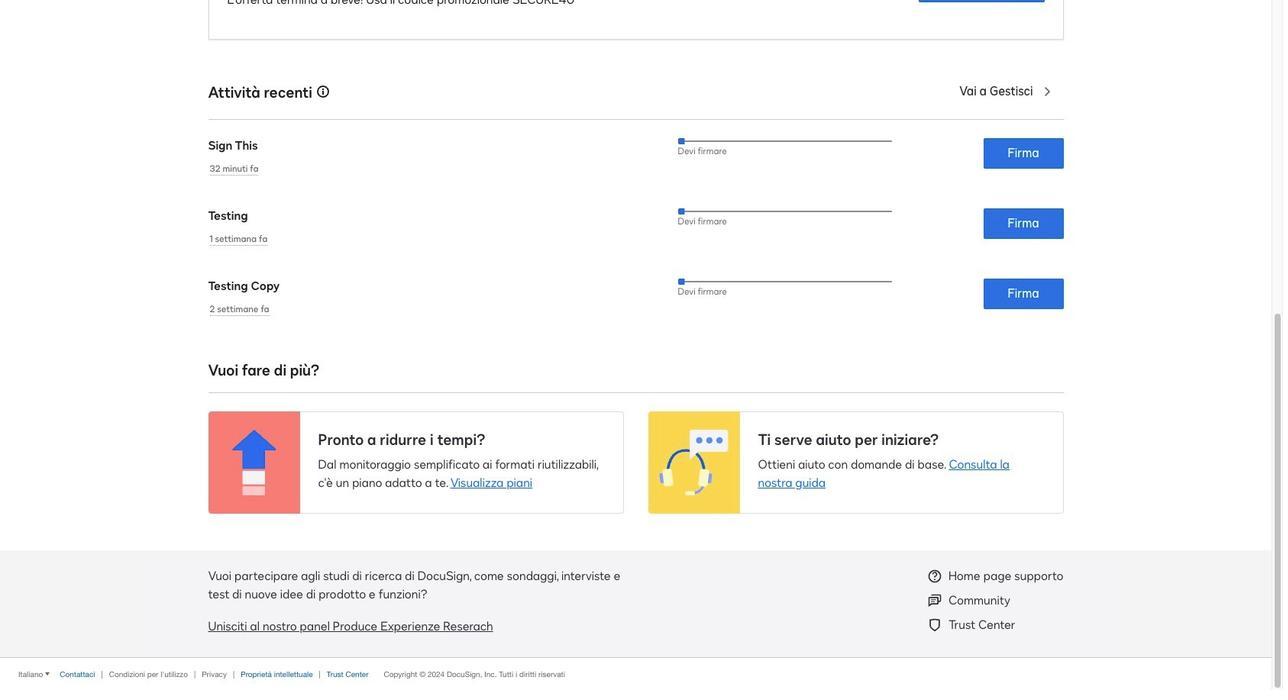 Task type: vqa. For each thing, say whether or not it's contained in the screenshot.
DOCUSIGN ESIGNATURE image
no



Task type: locate. For each thing, give the bounding box(es) containing it.
2 region from the left
[[648, 412, 1064, 514]]

region
[[208, 412, 624, 514], [648, 412, 1064, 514]]

1 region from the left
[[208, 412, 624, 514]]

1 horizontal spatial region
[[648, 412, 1064, 514]]

0 horizontal spatial region
[[208, 412, 624, 514]]

altre info region
[[0, 551, 1272, 690]]



